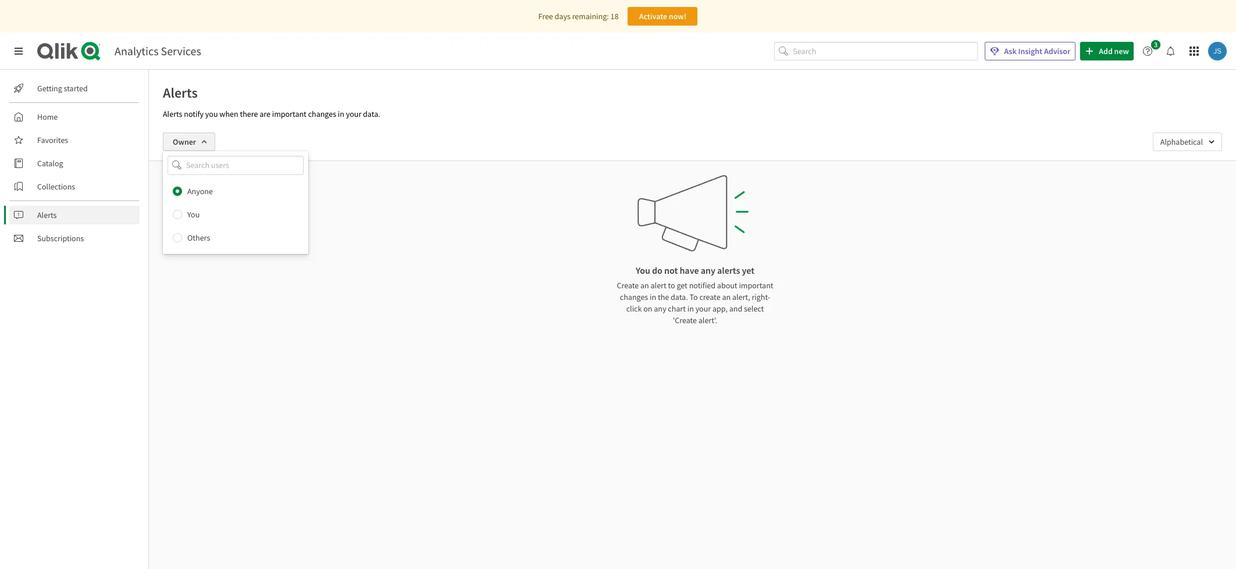 Task type: describe. For each thing, give the bounding box(es) containing it.
remaining:
[[572, 11, 609, 22]]

and
[[729, 304, 742, 314]]

have
[[680, 265, 699, 276]]

your inside "you do not have any alerts yet create an alert to get notified about important changes in the data. to create an alert, right- click on any chart in your app, and select 'create alert'."
[[695, 304, 711, 314]]

alerts notify you when there are important changes in your data.
[[163, 109, 380, 119]]

to
[[668, 280, 675, 291]]

anyone
[[187, 186, 213, 196]]

catalog link
[[9, 154, 140, 173]]

0 vertical spatial alerts
[[163, 84, 198, 102]]

free days remaining: 18
[[538, 11, 619, 22]]

0 horizontal spatial data.
[[363, 109, 380, 119]]

close sidebar menu image
[[14, 47, 23, 56]]

filters region
[[149, 123, 1236, 254]]

alert'.
[[698, 315, 717, 326]]

owner button
[[163, 133, 215, 151]]

are
[[260, 109, 270, 119]]

activate
[[639, 11, 667, 22]]

'create
[[673, 315, 697, 326]]

data. inside "you do not have any alerts yet create an alert to get notified about important changes in the data. to create an alert, right- click on any chart in your app, and select 'create alert'."
[[671, 292, 688, 302]]

getting started
[[37, 83, 88, 94]]

collections link
[[9, 177, 140, 196]]

getting
[[37, 83, 62, 94]]

select
[[744, 304, 764, 314]]

favorites link
[[9, 131, 140, 149]]

alerts link
[[9, 206, 140, 225]]

0 vertical spatial in
[[338, 109, 344, 119]]

searchbar element
[[774, 42, 978, 61]]

analytics services
[[115, 44, 201, 58]]

others
[[187, 232, 210, 243]]

3 button
[[1138, 40, 1164, 60]]

services
[[161, 44, 201, 58]]

0 vertical spatial an
[[640, 280, 649, 291]]

chart
[[668, 304, 686, 314]]

you for you
[[187, 209, 200, 220]]

about
[[717, 280, 737, 291]]

18
[[610, 11, 619, 22]]

alert
[[651, 280, 666, 291]]

activate now!
[[639, 11, 687, 22]]

collections
[[37, 181, 75, 192]]

right-
[[752, 292, 770, 302]]

subscriptions
[[37, 233, 84, 244]]

analytics services element
[[115, 44, 201, 58]]

ask insight advisor button
[[985, 42, 1076, 60]]

0 horizontal spatial your
[[346, 109, 361, 119]]

home link
[[9, 108, 140, 126]]

navigation pane element
[[0, 74, 148, 252]]

1 vertical spatial any
[[654, 304, 666, 314]]

important inside "you do not have any alerts yet create an alert to get notified about important changes in the data. to create an alert, right- click on any chart in your app, and select 'create alert'."
[[739, 280, 773, 291]]

there
[[240, 109, 258, 119]]

the
[[658, 292, 669, 302]]

add new
[[1099, 46, 1129, 56]]

analytics
[[115, 44, 159, 58]]

alerts inside navigation pane element
[[37, 210, 57, 220]]

home
[[37, 112, 58, 122]]

started
[[64, 83, 88, 94]]

you do not have any alerts yet create an alert to get notified about important changes in the data. to create an alert, right- click on any chart in your app, and select 'create alert'.
[[617, 265, 773, 326]]

ask
[[1004, 46, 1017, 56]]



Task type: vqa. For each thing, say whether or not it's contained in the screenshot.
rightmost Remove from Favorites image
no



Task type: locate. For each thing, give the bounding box(es) containing it.
important
[[272, 109, 306, 119], [739, 280, 773, 291]]

you inside "you do not have any alerts yet create an alert to get notified about important changes in the data. to create an alert, right- click on any chart in your app, and select 'create alert'."
[[636, 265, 650, 276]]

1 horizontal spatial any
[[701, 265, 715, 276]]

you
[[205, 109, 218, 119]]

do
[[652, 265, 662, 276]]

now!
[[669, 11, 687, 22]]

add
[[1099, 46, 1113, 56]]

getting started link
[[9, 79, 140, 98]]

activate now! link
[[628, 7, 698, 26]]

0 horizontal spatial any
[[654, 304, 666, 314]]

2 horizontal spatial in
[[687, 304, 694, 314]]

ask insight advisor
[[1004, 46, 1070, 56]]

owner option group
[[163, 180, 308, 249]]

get
[[677, 280, 687, 291]]

any up notified
[[701, 265, 715, 276]]

when
[[219, 109, 238, 119]]

0 vertical spatial important
[[272, 109, 306, 119]]

0 horizontal spatial in
[[338, 109, 344, 119]]

0 vertical spatial your
[[346, 109, 361, 119]]

you left do
[[636, 265, 650, 276]]

changes right the are
[[308, 109, 336, 119]]

create
[[617, 280, 639, 291]]

an
[[640, 280, 649, 291], [722, 292, 731, 302]]

1 horizontal spatial changes
[[620, 292, 648, 302]]

to
[[690, 292, 698, 302]]

0 vertical spatial changes
[[308, 109, 336, 119]]

1 vertical spatial changes
[[620, 292, 648, 302]]

0 horizontal spatial you
[[187, 209, 200, 220]]

Search users text field
[[184, 156, 290, 175]]

important right the are
[[272, 109, 306, 119]]

any down the the
[[654, 304, 666, 314]]

create
[[699, 292, 720, 302]]

an down about
[[722, 292, 731, 302]]

owner
[[173, 137, 196, 147]]

1 vertical spatial an
[[722, 292, 731, 302]]

insight
[[1018, 46, 1042, 56]]

Search text field
[[793, 42, 978, 61]]

subscriptions link
[[9, 229, 140, 248]]

new
[[1114, 46, 1129, 56]]

days
[[555, 11, 571, 22]]

1 horizontal spatial data.
[[671, 292, 688, 302]]

data.
[[363, 109, 380, 119], [671, 292, 688, 302]]

1 vertical spatial important
[[739, 280, 773, 291]]

not
[[664, 265, 678, 276]]

3
[[1154, 40, 1158, 49]]

you for you do not have any alerts yet create an alert to get notified about important changes in the data. to create an alert, right- click on any chart in your app, and select 'create alert'.
[[636, 265, 650, 276]]

alphabetical
[[1160, 137, 1203, 147]]

0 horizontal spatial changes
[[308, 109, 336, 119]]

an left the alert
[[640, 280, 649, 291]]

alerts
[[163, 84, 198, 102], [163, 109, 182, 119], [37, 210, 57, 220]]

you inside owner option group
[[187, 209, 200, 220]]

2 vertical spatial alerts
[[37, 210, 57, 220]]

your
[[346, 109, 361, 119], [695, 304, 711, 314]]

changes
[[308, 109, 336, 119], [620, 292, 648, 302]]

any
[[701, 265, 715, 276], [654, 304, 666, 314]]

alerts
[[717, 265, 740, 276]]

2 vertical spatial in
[[687, 304, 694, 314]]

1 vertical spatial your
[[695, 304, 711, 314]]

0 horizontal spatial an
[[640, 280, 649, 291]]

1 vertical spatial data.
[[671, 292, 688, 302]]

0 vertical spatial data.
[[363, 109, 380, 119]]

0 vertical spatial any
[[701, 265, 715, 276]]

alerts up the notify
[[163, 84, 198, 102]]

changes up click
[[620, 292, 648, 302]]

you up others
[[187, 209, 200, 220]]

in
[[338, 109, 344, 119], [650, 292, 656, 302], [687, 304, 694, 314]]

yet
[[742, 265, 754, 276]]

jacob simon image
[[1208, 42, 1227, 60]]

on
[[643, 304, 652, 314]]

None field
[[163, 156, 308, 175]]

Alphabetical field
[[1153, 133, 1222, 151]]

0 vertical spatial you
[[187, 209, 200, 220]]

1 vertical spatial you
[[636, 265, 650, 276]]

favorites
[[37, 135, 68, 145]]

changes inside "you do not have any alerts yet create an alert to get notified about important changes in the data. to create an alert, right- click on any chart in your app, and select 'create alert'."
[[620, 292, 648, 302]]

0 horizontal spatial important
[[272, 109, 306, 119]]

1 vertical spatial in
[[650, 292, 656, 302]]

advisor
[[1044, 46, 1070, 56]]

free
[[538, 11, 553, 22]]

you
[[187, 209, 200, 220], [636, 265, 650, 276]]

catalog
[[37, 158, 63, 169]]

alert,
[[732, 292, 750, 302]]

notify
[[184, 109, 204, 119]]

app,
[[713, 304, 728, 314]]

1 horizontal spatial an
[[722, 292, 731, 302]]

1 horizontal spatial your
[[695, 304, 711, 314]]

click
[[626, 304, 642, 314]]

1 horizontal spatial important
[[739, 280, 773, 291]]

alerts left the notify
[[163, 109, 182, 119]]

1 horizontal spatial you
[[636, 265, 650, 276]]

1 horizontal spatial in
[[650, 292, 656, 302]]

add new button
[[1080, 42, 1134, 60]]

1 vertical spatial alerts
[[163, 109, 182, 119]]

important up right-
[[739, 280, 773, 291]]

alerts up subscriptions
[[37, 210, 57, 220]]

notified
[[689, 280, 716, 291]]



